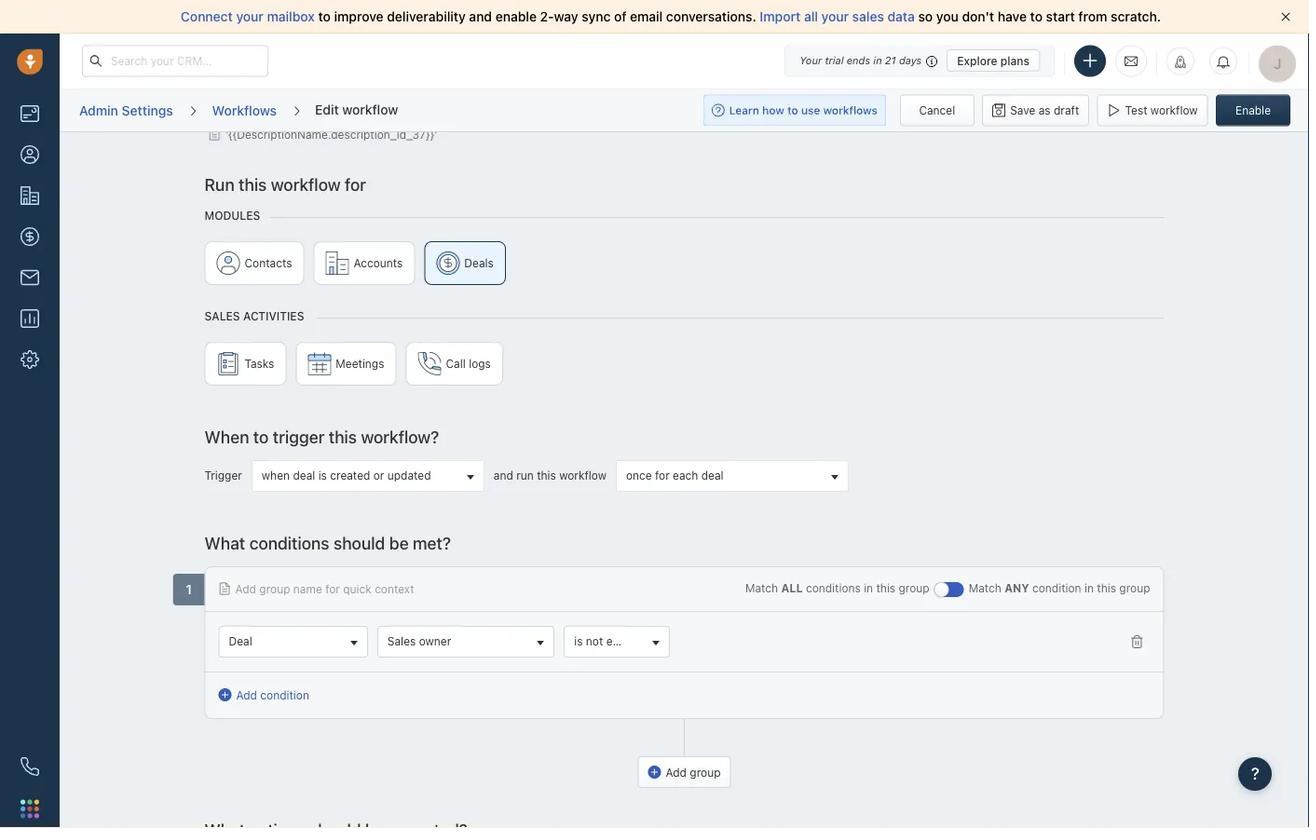 Task type: locate. For each thing, give the bounding box(es) containing it.
to right mailbox
[[318, 9, 331, 24]]

to
[[318, 9, 331, 24], [1030, 9, 1043, 24], [253, 426, 269, 446]]

contacts
[[245, 256, 292, 269]]

condition
[[1032, 581, 1081, 594], [260, 688, 309, 701]]

trigger
[[205, 469, 242, 482]]

1 horizontal spatial sales
[[387, 634, 416, 648]]

sales left owner
[[387, 634, 416, 648]]

match for match any condition in this group
[[969, 581, 1001, 594]]

when
[[205, 426, 249, 446]]

condition down deal button
[[260, 688, 309, 701]]

is left created
[[318, 469, 327, 482]]

sales for sales owner
[[387, 634, 416, 648]]

and left enable
[[469, 9, 492, 24]]

1 horizontal spatial condition
[[1032, 581, 1081, 594]]

sales left activities
[[205, 309, 240, 322]]

1 group from the top
[[205, 241, 1164, 294]]

what
[[205, 532, 245, 553]]

conditions up "name"
[[249, 532, 329, 553]]

conditions right "all"
[[806, 581, 861, 594]]

data
[[887, 9, 915, 24]]

phone element
[[11, 748, 48, 785]]

1 vertical spatial add
[[236, 688, 257, 701]]

match left any
[[969, 581, 1001, 594]]

and
[[469, 9, 492, 24], [494, 469, 513, 482]]

1 vertical spatial is
[[574, 634, 583, 648]]

workflow right test
[[1151, 104, 1198, 117]]

your
[[800, 55, 822, 67]]

match left "all"
[[745, 581, 778, 594]]

2 vertical spatial for
[[325, 582, 340, 595]]

cancel button
[[900, 95, 974, 126]]

deal right each
[[701, 469, 724, 482]]

what's new image
[[1174, 55, 1187, 68]]

or
[[373, 469, 384, 482]]

0 horizontal spatial is
[[318, 469, 327, 482]]

in right "all"
[[864, 581, 873, 594]]

owner
[[419, 634, 451, 648]]

0 vertical spatial conditions
[[249, 532, 329, 553]]

when deal is created or updated
[[262, 469, 431, 482]]

workflow inside button
[[1151, 104, 1198, 117]]

your left mailbox
[[236, 9, 264, 24]]

2 horizontal spatial for
[[655, 469, 670, 482]]

ends
[[847, 55, 870, 67]]

freshworks switcher image
[[20, 800, 39, 818]]

0 vertical spatial add
[[235, 582, 256, 595]]

admin settings link
[[78, 96, 174, 125]]

workflow right edit
[[342, 101, 398, 117]]

call logs
[[446, 357, 491, 370]]

2-
[[540, 9, 554, 24]]

is not empty
[[574, 634, 639, 648]]

run
[[516, 469, 534, 482]]

0 horizontal spatial sales
[[205, 309, 240, 322]]

in
[[873, 55, 882, 67], [864, 581, 873, 594], [1085, 581, 1094, 594]]

1 vertical spatial conditions
[[806, 581, 861, 594]]

call logs button
[[406, 341, 503, 385]]

0 horizontal spatial condition
[[260, 688, 309, 701]]

once
[[626, 469, 652, 482]]

for down '{{descriptionname.description_id_37}}'
[[345, 174, 366, 194]]

1 match from the left
[[745, 581, 778, 594]]

any
[[1005, 581, 1029, 594]]

1 horizontal spatial to
[[318, 9, 331, 24]]

logs
[[469, 357, 491, 370]]

send email image
[[1125, 53, 1138, 69]]

1 vertical spatial for
[[655, 469, 670, 482]]

1 horizontal spatial for
[[345, 174, 366, 194]]

days
[[899, 55, 922, 67]]

0 horizontal spatial your
[[236, 9, 264, 24]]

0 vertical spatial group
[[205, 241, 1164, 294]]

1 horizontal spatial your
[[821, 9, 849, 24]]

phone image
[[20, 757, 39, 776]]

condition right any
[[1032, 581, 1081, 594]]

match any condition in this group
[[969, 581, 1150, 594]]

2 horizontal spatial to
[[1030, 9, 1043, 24]]

for
[[345, 174, 366, 194], [655, 469, 670, 482], [325, 582, 340, 595]]

conditions
[[249, 532, 329, 553], [806, 581, 861, 594]]

workflows
[[212, 102, 277, 118]]

group for sales activities
[[205, 341, 1164, 395]]

0 vertical spatial is
[[318, 469, 327, 482]]

for left each
[[655, 469, 670, 482]]

scratch.
[[1111, 9, 1161, 24]]

import
[[760, 9, 801, 24]]

2 your from the left
[[821, 9, 849, 24]]

mailbox
[[267, 9, 315, 24]]

add for add group
[[666, 766, 687, 779]]

explore plans
[[957, 54, 1030, 67]]

add group button
[[638, 756, 731, 788]]

admin
[[79, 102, 118, 118]]

each
[[673, 469, 698, 482]]

2 vertical spatial add
[[666, 766, 687, 779]]

deal right when
[[293, 469, 315, 482]]

in for ends
[[873, 55, 882, 67]]

test workflow button
[[1097, 95, 1208, 126]]

21
[[885, 55, 896, 67]]

to right when
[[253, 426, 269, 446]]

group containing tasks
[[205, 341, 1164, 395]]

settings
[[122, 102, 173, 118]]

add inside button
[[666, 766, 687, 779]]

in for condition
[[1085, 581, 1094, 594]]

and left run
[[494, 469, 513, 482]]

is not empty button
[[564, 626, 670, 657]]

1 horizontal spatial is
[[574, 634, 583, 648]]

2 match from the left
[[969, 581, 1001, 594]]

1 vertical spatial and
[[494, 469, 513, 482]]

so
[[918, 9, 933, 24]]

0 horizontal spatial match
[[745, 581, 778, 594]]

in right any
[[1085, 581, 1094, 594]]

as
[[1039, 104, 1051, 117]]

2 group from the top
[[205, 341, 1164, 395]]

deal
[[229, 634, 252, 648]]

explore plans link
[[947, 49, 1040, 72]]

you
[[936, 9, 959, 24]]

sales
[[205, 309, 240, 322], [387, 634, 416, 648]]

trial
[[825, 55, 844, 67]]

is left 'not'
[[574, 634, 583, 648]]

start
[[1046, 9, 1075, 24]]

quick
[[343, 582, 372, 595]]

save
[[1010, 104, 1035, 117]]

0 horizontal spatial for
[[325, 582, 340, 595]]

modules
[[205, 209, 260, 222]]

once for each deal button
[[616, 460, 849, 491]]

is inside is not empty button
[[574, 634, 583, 648]]

plans
[[1001, 54, 1030, 67]]

Search your CRM... text field
[[82, 45, 268, 77]]

in left 21
[[873, 55, 882, 67]]

sales inside "button"
[[387, 634, 416, 648]]

your right all
[[821, 9, 849, 24]]

0 vertical spatial for
[[345, 174, 366, 194]]

1 horizontal spatial and
[[494, 469, 513, 482]]

1 horizontal spatial deal
[[701, 469, 724, 482]]

and run this workflow
[[494, 469, 606, 482]]

0 horizontal spatial deal
[[293, 469, 315, 482]]

sales
[[852, 9, 884, 24]]

1 vertical spatial group
[[205, 341, 1164, 395]]

not
[[586, 634, 603, 648]]

add for add condition
[[236, 688, 257, 701]]

group
[[205, 241, 1164, 294], [205, 341, 1164, 395]]

for left 'quick'
[[325, 582, 340, 595]]

1 vertical spatial sales
[[387, 634, 416, 648]]

group
[[899, 581, 930, 594], [1119, 581, 1150, 594], [259, 582, 290, 595], [690, 766, 721, 779]]

enable
[[495, 9, 537, 24]]

0 vertical spatial sales
[[205, 309, 240, 322]]

contacts button
[[205, 241, 304, 285]]

close image
[[1281, 12, 1290, 21]]

run
[[205, 174, 234, 194]]

to left the start
[[1030, 9, 1043, 24]]

workflows link
[[211, 96, 278, 125]]

0 horizontal spatial and
[[469, 9, 492, 24]]

activities
[[243, 309, 304, 322]]

group containing contacts
[[205, 241, 1164, 294]]

1 horizontal spatial match
[[969, 581, 1001, 594]]

match
[[745, 581, 778, 594], [969, 581, 1001, 594]]

add
[[235, 582, 256, 595], [236, 688, 257, 701], [666, 766, 687, 779]]

met?
[[413, 532, 451, 553]]

workflow
[[342, 101, 398, 117], [1151, 104, 1198, 117], [271, 174, 341, 194], [559, 469, 606, 482]]

your
[[236, 9, 264, 24], [821, 9, 849, 24]]

match all conditions in this group
[[745, 581, 930, 594]]

way
[[554, 9, 578, 24]]

this
[[239, 174, 267, 194], [329, 426, 357, 446], [537, 469, 556, 482], [876, 581, 896, 594], [1097, 581, 1116, 594]]



Task type: describe. For each thing, give the bounding box(es) containing it.
test
[[1125, 104, 1147, 117]]

updated
[[387, 469, 431, 482]]

deals button
[[424, 241, 506, 285]]

enable button
[[1216, 95, 1290, 126]]

from
[[1078, 9, 1107, 24]]

add group name for quick context
[[235, 582, 414, 595]]

name
[[293, 582, 322, 595]]

deals
[[464, 256, 494, 269]]

all
[[804, 9, 818, 24]]

when
[[262, 469, 290, 482]]

accounts
[[354, 256, 403, 269]]

test workflow
[[1125, 104, 1198, 117]]

0 vertical spatial condition
[[1032, 581, 1081, 594]]

sales activities
[[205, 309, 304, 322]]

connect your mailbox link
[[181, 9, 318, 24]]

add group
[[666, 766, 721, 779]]

0 horizontal spatial conditions
[[249, 532, 329, 553]]

1 horizontal spatial conditions
[[806, 581, 861, 594]]

all
[[781, 581, 803, 594]]

for inside button
[[655, 469, 670, 482]]

add for add group name for quick context
[[235, 582, 256, 595]]

add condition
[[236, 688, 309, 701]]

1 vertical spatial condition
[[260, 688, 309, 701]]

be
[[389, 532, 409, 553]]

when deal is created or updated button
[[251, 460, 484, 491]]

deal button
[[218, 626, 368, 657]]

have
[[998, 9, 1027, 24]]

'{{descriptionname.description_id_37}}'
[[225, 127, 437, 140]]

is inside when deal is created or updated button
[[318, 469, 327, 482]]

email
[[630, 9, 663, 24]]

explore
[[957, 54, 997, 67]]

empty
[[606, 634, 639, 648]]

0 horizontal spatial to
[[253, 426, 269, 446]]

workflow down '{{descriptionname.description_id_37}}'
[[271, 174, 341, 194]]

when to trigger this workflow?
[[205, 426, 439, 446]]

1 deal from the left
[[293, 469, 315, 482]]

workflow left once
[[559, 469, 606, 482]]

what conditions should be met?
[[205, 532, 451, 553]]

sales owner
[[387, 634, 451, 648]]

conversations.
[[666, 9, 756, 24]]

for for add group name for quick context
[[325, 582, 340, 595]]

trigger
[[273, 426, 325, 446]]

meetings
[[336, 357, 384, 370]]

enable
[[1235, 104, 1271, 117]]

of
[[614, 9, 626, 24]]

don't
[[962, 9, 994, 24]]

workflow?
[[361, 426, 439, 446]]

run this workflow for
[[205, 174, 366, 194]]

group inside add group button
[[690, 766, 721, 779]]

sales for sales activities
[[205, 309, 240, 322]]

in for conditions
[[864, 581, 873, 594]]

import all your sales data link
[[760, 9, 918, 24]]

0 vertical spatial and
[[469, 9, 492, 24]]

save as draft button
[[982, 95, 1089, 126]]

call
[[446, 357, 466, 370]]

add condition link
[[218, 686, 309, 703]]

edit workflow
[[315, 101, 398, 117]]

match for match all conditions in this group
[[745, 581, 778, 594]]

edit
[[315, 101, 339, 117]]

meetings button
[[296, 341, 396, 385]]

once for each deal
[[626, 469, 724, 482]]

improve
[[334, 9, 384, 24]]

sync
[[582, 9, 611, 24]]

2 deal from the left
[[701, 469, 724, 482]]

connect
[[181, 9, 233, 24]]

connect your mailbox to improve deliverability and enable 2-way sync of email conversations. import all your sales data so you don't have to start from scratch.
[[181, 9, 1161, 24]]

tasks
[[245, 357, 274, 370]]

for for run this workflow for
[[345, 174, 366, 194]]

draft
[[1054, 104, 1079, 117]]

should
[[334, 532, 385, 553]]

tasks button
[[205, 341, 286, 385]]

group for modules
[[205, 241, 1164, 294]]

cancel
[[919, 104, 955, 117]]

sales owner button
[[377, 626, 555, 657]]

1 your from the left
[[236, 9, 264, 24]]

accounts button
[[314, 241, 415, 285]]



Task type: vqa. For each thing, say whether or not it's contained in the screenshot.
Save as draft button
yes



